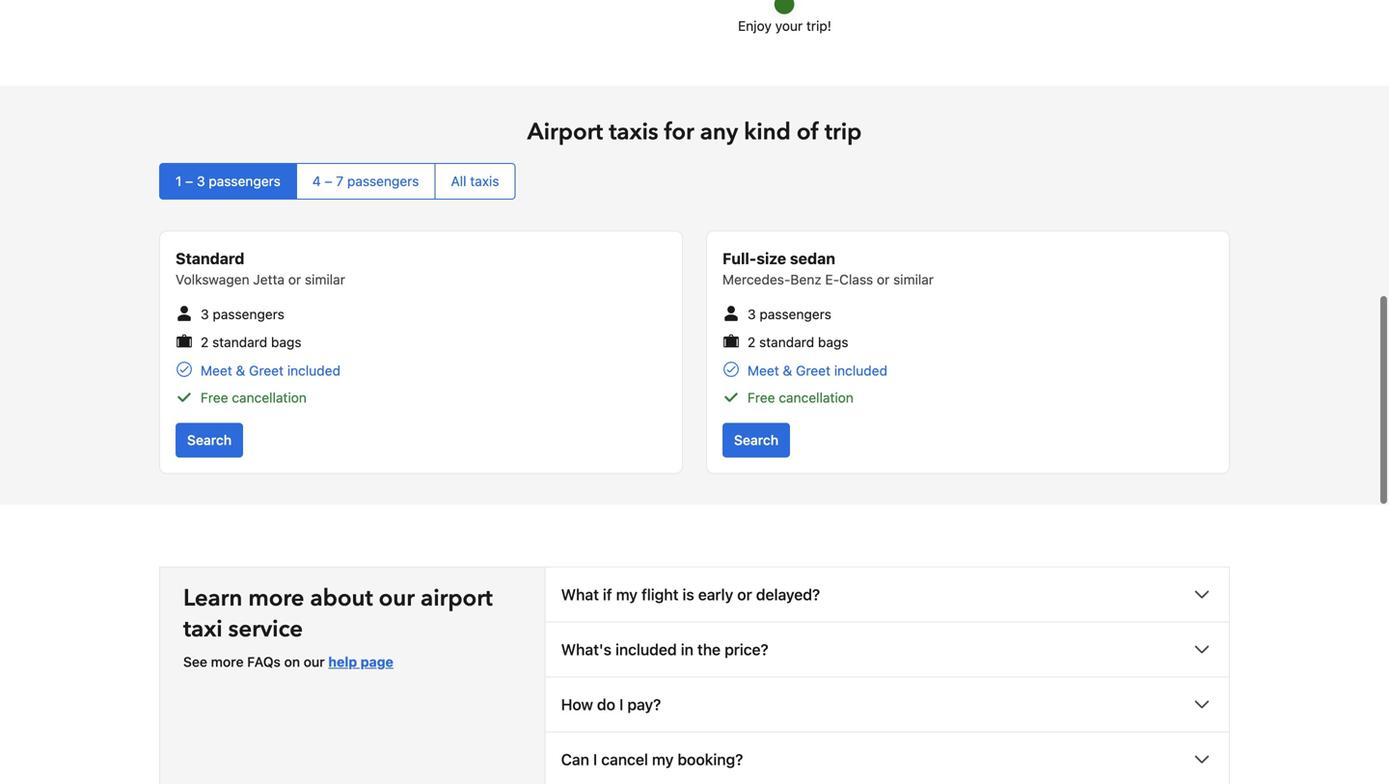 Task type: locate. For each thing, give the bounding box(es) containing it.
0 horizontal spatial 2
[[201, 334, 209, 350]]

1 & from the left
[[236, 363, 245, 379]]

& down benz
[[783, 363, 792, 379]]

more right learn
[[248, 583, 304, 614]]

& down volkswagen at the top of page
[[236, 363, 245, 379]]

meet & greet included for sedan
[[748, 363, 887, 379]]

1 horizontal spatial standard
[[759, 334, 814, 350]]

price?
[[725, 641, 769, 659]]

sedan
[[790, 249, 835, 268]]

greet
[[249, 363, 284, 379], [796, 363, 831, 379]]

my right cancel
[[652, 751, 674, 769]]

our
[[379, 583, 415, 614], [304, 654, 325, 670]]

1 horizontal spatial similar
[[893, 271, 934, 287]]

airport
[[421, 583, 493, 614]]

1 horizontal spatial meet
[[748, 363, 779, 379]]

our right on
[[304, 654, 325, 670]]

2 search button from the left
[[723, 423, 790, 458]]

included inside dropdown button
[[615, 641, 677, 659]]

standard for size
[[759, 334, 814, 350]]

1 vertical spatial taxis
[[470, 173, 499, 189]]

meet
[[201, 363, 232, 379], [748, 363, 779, 379]]

my inside dropdown button
[[616, 586, 638, 604]]

2 2 standard bags from the left
[[748, 334, 848, 350]]

3 for standard
[[201, 306, 209, 322]]

or
[[288, 271, 301, 287], [877, 271, 890, 287], [737, 586, 752, 604]]

search
[[187, 432, 232, 448], [734, 432, 779, 448]]

taxis right all
[[470, 173, 499, 189]]

do
[[597, 696, 615, 714]]

meet down 'mercedes-'
[[748, 363, 779, 379]]

2 horizontal spatial included
[[834, 363, 887, 379]]

& for volkswagen
[[236, 363, 245, 379]]

similar right class
[[893, 271, 934, 287]]

what
[[561, 586, 599, 604]]

0 horizontal spatial 2 standard bags
[[201, 334, 301, 350]]

see
[[183, 654, 207, 670]]

1 horizontal spatial my
[[652, 751, 674, 769]]

1 – from the left
[[185, 173, 193, 189]]

free cancellation for jetta
[[201, 390, 307, 406]]

1 similar from the left
[[305, 271, 345, 287]]

1 search button from the left
[[176, 423, 243, 458]]

standard down benz
[[759, 334, 814, 350]]

3
[[197, 173, 205, 189], [201, 306, 209, 322], [748, 306, 756, 322]]

or right class
[[877, 271, 890, 287]]

0 horizontal spatial –
[[185, 173, 193, 189]]

what if my flight is early or delayed? button
[[546, 568, 1229, 622]]

0 horizontal spatial search button
[[176, 423, 243, 458]]

1 horizontal spatial search button
[[723, 423, 790, 458]]

delayed?
[[756, 586, 820, 604]]

full-
[[723, 249, 757, 268]]

1 2 standard bags from the left
[[201, 334, 301, 350]]

what's
[[561, 641, 612, 659]]

1 2 from the left
[[201, 334, 209, 350]]

2 cancellation from the left
[[779, 390, 854, 406]]

1 3 passengers from the left
[[201, 306, 284, 322]]

meet & greet included down jetta
[[201, 363, 340, 379]]

1 horizontal spatial i
[[619, 696, 623, 714]]

0 horizontal spatial free cancellation
[[201, 390, 307, 406]]

0 horizontal spatial cancellation
[[232, 390, 307, 406]]

1 horizontal spatial cancellation
[[779, 390, 854, 406]]

2 – from the left
[[325, 173, 332, 189]]

2 standard bags
[[201, 334, 301, 350], [748, 334, 848, 350]]

if
[[603, 586, 612, 604]]

greet down benz
[[796, 363, 831, 379]]

i right 'do'
[[619, 696, 623, 714]]

0 horizontal spatial meet & greet included
[[201, 363, 340, 379]]

1 horizontal spatial included
[[615, 641, 677, 659]]

2 standard bags down benz
[[748, 334, 848, 350]]

cancel
[[601, 751, 648, 769]]

1 horizontal spatial &
[[783, 363, 792, 379]]

1 vertical spatial more
[[211, 654, 244, 670]]

1 bags from the left
[[271, 334, 301, 350]]

all taxis
[[451, 173, 499, 189]]

2 similar from the left
[[893, 271, 934, 287]]

kind
[[744, 116, 791, 148]]

is
[[682, 586, 694, 604]]

free cancellation
[[201, 390, 307, 406], [748, 390, 854, 406]]

0 horizontal spatial 3 passengers
[[201, 306, 284, 322]]

3 down volkswagen at the top of page
[[201, 306, 209, 322]]

1 greet from the left
[[249, 363, 284, 379]]

our right about
[[379, 583, 415, 614]]

0 horizontal spatial search
[[187, 432, 232, 448]]

2 horizontal spatial or
[[877, 271, 890, 287]]

0 horizontal spatial meet
[[201, 363, 232, 379]]

2 meet from the left
[[748, 363, 779, 379]]

my right if
[[616, 586, 638, 604]]

0 horizontal spatial greet
[[249, 363, 284, 379]]

bags
[[271, 334, 301, 350], [818, 334, 848, 350]]

learn more about our airport taxi service see more faqs on our help page
[[183, 583, 493, 670]]

2 down volkswagen at the top of page
[[201, 334, 209, 350]]

3 passengers down benz
[[748, 306, 831, 322]]

1 vertical spatial my
[[652, 751, 674, 769]]

– left 7
[[325, 173, 332, 189]]

volkswagen
[[176, 271, 249, 287]]

standard down volkswagen at the top of page
[[212, 334, 267, 350]]

0 horizontal spatial my
[[616, 586, 638, 604]]

3 right "1" at the left top
[[197, 173, 205, 189]]

taxis
[[609, 116, 658, 148], [470, 173, 499, 189]]

learn
[[183, 583, 242, 614]]

0 vertical spatial more
[[248, 583, 304, 614]]

my
[[616, 586, 638, 604], [652, 751, 674, 769]]

1 horizontal spatial –
[[325, 173, 332, 189]]

taxis inside sort results by element
[[470, 173, 499, 189]]

jetta
[[253, 271, 285, 287]]

taxis left "for"
[[609, 116, 658, 148]]

meet down volkswagen at the top of page
[[201, 363, 232, 379]]

1 horizontal spatial free cancellation
[[748, 390, 854, 406]]

free
[[201, 390, 228, 406], [748, 390, 775, 406]]

bags down e-
[[818, 334, 848, 350]]

meet & greet included down benz
[[748, 363, 887, 379]]

1 search from the left
[[187, 432, 232, 448]]

full-size sedan mercedes-benz e-class or similar
[[723, 249, 934, 287]]

bags down jetta
[[271, 334, 301, 350]]

1 horizontal spatial 3 passengers
[[748, 306, 831, 322]]

search button
[[176, 423, 243, 458], [723, 423, 790, 458]]

& for size
[[783, 363, 792, 379]]

3 passengers down jetta
[[201, 306, 284, 322]]

1 standard from the left
[[212, 334, 267, 350]]

0 horizontal spatial free
[[201, 390, 228, 406]]

cancellation for sedan
[[779, 390, 854, 406]]

– for 7
[[325, 173, 332, 189]]

2 greet from the left
[[796, 363, 831, 379]]

2 meet & greet included from the left
[[748, 363, 887, 379]]

&
[[236, 363, 245, 379], [783, 363, 792, 379]]

0 horizontal spatial taxis
[[470, 173, 499, 189]]

free cancellation for sedan
[[748, 390, 854, 406]]

search button for size
[[723, 423, 790, 458]]

1 horizontal spatial greet
[[796, 363, 831, 379]]

3 passengers
[[201, 306, 284, 322], [748, 306, 831, 322]]

2 bags from the left
[[818, 334, 848, 350]]

1 meet & greet included from the left
[[201, 363, 340, 379]]

3 down 'mercedes-'
[[748, 306, 756, 322]]

2 free from the left
[[748, 390, 775, 406]]

standard
[[176, 249, 244, 268]]

included
[[287, 363, 340, 379], [834, 363, 887, 379], [615, 641, 677, 659]]

0 horizontal spatial included
[[287, 363, 340, 379]]

faqs
[[247, 654, 281, 670]]

how do i pay? button
[[546, 678, 1229, 732]]

3 passengers for volkswagen
[[201, 306, 284, 322]]

standard for volkswagen
[[212, 334, 267, 350]]

0 horizontal spatial or
[[288, 271, 301, 287]]

1 horizontal spatial free
[[748, 390, 775, 406]]

passengers
[[209, 173, 281, 189], [347, 173, 419, 189], [213, 306, 284, 322], [760, 306, 831, 322]]

1 horizontal spatial meet & greet included
[[748, 363, 887, 379]]

–
[[185, 173, 193, 189], [325, 173, 332, 189]]

or right jetta
[[288, 271, 301, 287]]

1 horizontal spatial more
[[248, 583, 304, 614]]

or right early
[[737, 586, 752, 604]]

0 vertical spatial taxis
[[609, 116, 658, 148]]

or inside what if my flight is early or delayed? dropdown button
[[737, 586, 752, 604]]

0 horizontal spatial similar
[[305, 271, 345, 287]]

i right can at left
[[593, 751, 597, 769]]

more
[[248, 583, 304, 614], [211, 654, 244, 670]]

1 horizontal spatial taxis
[[609, 116, 658, 148]]

1 vertical spatial our
[[304, 654, 325, 670]]

0 vertical spatial our
[[379, 583, 415, 614]]

1 horizontal spatial or
[[737, 586, 752, 604]]

1 horizontal spatial 2
[[748, 334, 756, 350]]

0 horizontal spatial more
[[211, 654, 244, 670]]

more right see
[[211, 654, 244, 670]]

2 standard bags down jetta
[[201, 334, 301, 350]]

passengers right "1" at the left top
[[209, 173, 281, 189]]

greet down jetta
[[249, 363, 284, 379]]

all
[[451, 173, 466, 189]]

2 free cancellation from the left
[[748, 390, 854, 406]]

my inside dropdown button
[[652, 751, 674, 769]]

3 for full-
[[748, 306, 756, 322]]

0 horizontal spatial bags
[[271, 334, 301, 350]]

2
[[201, 334, 209, 350], [748, 334, 756, 350]]

2 & from the left
[[783, 363, 792, 379]]

2 standard from the left
[[759, 334, 814, 350]]

0 horizontal spatial standard
[[212, 334, 267, 350]]

1 vertical spatial i
[[593, 751, 597, 769]]

what's included in the price? button
[[546, 623, 1229, 677]]

1 free from the left
[[201, 390, 228, 406]]

2 2 from the left
[[748, 334, 756, 350]]

what's included in the price?
[[561, 641, 769, 659]]

meet & greet included
[[201, 363, 340, 379], [748, 363, 887, 379]]

1 horizontal spatial search
[[734, 432, 779, 448]]

in
[[681, 641, 693, 659]]

standard
[[212, 334, 267, 350], [759, 334, 814, 350]]

2 3 passengers from the left
[[748, 306, 831, 322]]

1 meet from the left
[[201, 363, 232, 379]]

1 horizontal spatial 2 standard bags
[[748, 334, 848, 350]]

– right "1" at the left top
[[185, 173, 193, 189]]

1 horizontal spatial bags
[[818, 334, 848, 350]]

standard volkswagen jetta or similar
[[176, 249, 345, 287]]

i
[[619, 696, 623, 714], [593, 751, 597, 769]]

1 cancellation from the left
[[232, 390, 307, 406]]

help
[[328, 654, 357, 670]]

how
[[561, 696, 593, 714]]

1 free cancellation from the left
[[201, 390, 307, 406]]

2 down 'mercedes-'
[[748, 334, 756, 350]]

search button for volkswagen
[[176, 423, 243, 458]]

2 standard bags for jetta
[[201, 334, 301, 350]]

0 horizontal spatial &
[[236, 363, 245, 379]]

cancellation
[[232, 390, 307, 406], [779, 390, 854, 406]]

similar
[[305, 271, 345, 287], [893, 271, 934, 287]]

0 vertical spatial my
[[616, 586, 638, 604]]

for
[[664, 116, 694, 148]]

similar right jetta
[[305, 271, 345, 287]]

0 horizontal spatial our
[[304, 654, 325, 670]]

0 vertical spatial i
[[619, 696, 623, 714]]

2 search from the left
[[734, 432, 779, 448]]



Task type: vqa. For each thing, say whether or not it's contained in the screenshot.
Greet corresponding to Jetta
yes



Task type: describe. For each thing, give the bounding box(es) containing it.
can
[[561, 751, 589, 769]]

can i cancel my booking?
[[561, 751, 743, 769]]

1
[[176, 173, 182, 189]]

included for jetta
[[287, 363, 340, 379]]

class
[[839, 271, 873, 287]]

any
[[700, 116, 738, 148]]

included for sedan
[[834, 363, 887, 379]]

the
[[697, 641, 721, 659]]

airport
[[527, 116, 603, 148]]

enjoy
[[738, 18, 772, 34]]

similar inside 'standard volkswagen jetta or similar'
[[305, 271, 345, 287]]

service
[[228, 614, 303, 645]]

what if my flight is early or delayed?
[[561, 586, 820, 604]]

2 for size
[[748, 334, 756, 350]]

or inside 'standard volkswagen jetta or similar'
[[288, 271, 301, 287]]

passengers right 7
[[347, 173, 419, 189]]

3 passengers for size
[[748, 306, 831, 322]]

e-
[[825, 271, 839, 287]]

4
[[312, 173, 321, 189]]

2 for volkswagen
[[201, 334, 209, 350]]

bags for jetta
[[271, 334, 301, 350]]

– for 3
[[185, 173, 193, 189]]

cancellation for jetta
[[232, 390, 307, 406]]

mercedes-
[[723, 271, 790, 287]]

search for size
[[734, 432, 779, 448]]

passengers down benz
[[760, 306, 831, 322]]

meet for size
[[748, 363, 779, 379]]

of
[[797, 116, 819, 148]]

benz
[[790, 271, 822, 287]]

taxis for all
[[470, 173, 499, 189]]

trip
[[825, 116, 862, 148]]

booking?
[[678, 751, 743, 769]]

greet for jetta
[[249, 363, 284, 379]]

passengers down jetta
[[213, 306, 284, 322]]

similar inside "full-size sedan mercedes-benz e-class or similar"
[[893, 271, 934, 287]]

greet for sedan
[[796, 363, 831, 379]]

airport taxis for any kind of trip
[[527, 116, 862, 148]]

taxis for airport
[[609, 116, 658, 148]]

about
[[310, 583, 373, 614]]

early
[[698, 586, 733, 604]]

your
[[775, 18, 803, 34]]

2 standard bags for sedan
[[748, 334, 848, 350]]

0 horizontal spatial i
[[593, 751, 597, 769]]

bags for sedan
[[818, 334, 848, 350]]

can i cancel my booking? button
[[546, 733, 1229, 784]]

pay?
[[627, 696, 661, 714]]

search for volkswagen
[[187, 432, 232, 448]]

sort results by element
[[159, 163, 1230, 200]]

free for volkswagen
[[201, 390, 228, 406]]

taxi
[[183, 614, 223, 645]]

3 inside sort results by element
[[197, 173, 205, 189]]

1 horizontal spatial our
[[379, 583, 415, 614]]

enjoy your trip!
[[738, 18, 831, 34]]

meet & greet included for jetta
[[201, 363, 340, 379]]

4 – 7 passengers
[[312, 173, 419, 189]]

free for size
[[748, 390, 775, 406]]

trip!
[[806, 18, 831, 34]]

or inside "full-size sedan mercedes-benz e-class or similar"
[[877, 271, 890, 287]]

1 – 3 passengers
[[176, 173, 281, 189]]

page
[[360, 654, 393, 670]]

7
[[336, 173, 344, 189]]

size
[[757, 249, 786, 268]]

booking airport taxi image
[[765, 0, 1171, 24]]

help page link
[[328, 654, 393, 670]]

on
[[284, 654, 300, 670]]

how do i pay?
[[561, 696, 661, 714]]

meet for volkswagen
[[201, 363, 232, 379]]

flight
[[642, 586, 679, 604]]



